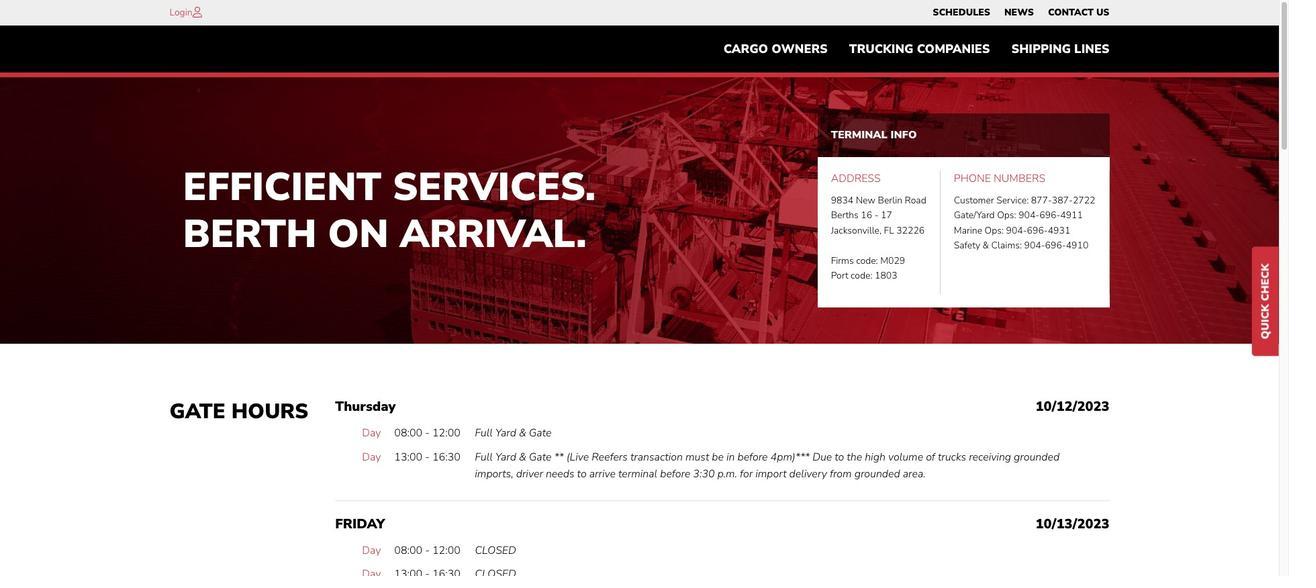 Task type: describe. For each thing, give the bounding box(es) containing it.
& for full yard & gate ** (live reefers transaction must be in before 4pm)*** due to the high volume of trucks receiving grounded imports, driver needs to arrive terminal before 3:30 p.m. for import delivery from grounded area.
[[519, 450, 526, 464]]

customer service: 877-387-2722 gate/yard ops: 904-696-4911 marine ops: 904-696-4931 safety & claims: 904-696-4910
[[954, 194, 1096, 252]]

address
[[831, 172, 881, 186]]

berths
[[831, 209, 859, 222]]

4911
[[1061, 209, 1083, 222]]

- for full yard & gate
[[425, 426, 430, 440]]

**
[[554, 450, 564, 464]]

0 horizontal spatial before
[[660, 467, 691, 482]]

info
[[891, 128, 917, 142]]

transaction
[[630, 450, 683, 464]]

4931
[[1048, 224, 1071, 237]]

2722
[[1073, 194, 1096, 207]]

for
[[740, 467, 753, 482]]

news
[[1005, 6, 1034, 19]]

high
[[865, 450, 886, 464]]

shipping lines
[[1012, 41, 1110, 57]]

cargo owners
[[724, 41, 828, 57]]

12:00 for friday
[[432, 543, 461, 558]]

phone
[[954, 172, 991, 186]]

schedules link
[[933, 3, 990, 22]]

must
[[686, 450, 709, 464]]

trucks
[[938, 450, 966, 464]]

day for thursday
[[362, 426, 381, 440]]

2 day from the top
[[362, 450, 381, 464]]

imports,
[[475, 467, 513, 482]]

the
[[847, 450, 862, 464]]

area.
[[903, 467, 926, 482]]

terminal
[[831, 128, 888, 142]]

marine
[[954, 224, 982, 237]]

efficient
[[183, 161, 382, 214]]

0 horizontal spatial to
[[577, 467, 587, 482]]

1 vertical spatial code:
[[851, 269, 873, 282]]

full yard & gate
[[475, 426, 552, 440]]

road
[[905, 194, 926, 207]]

login link
[[170, 6, 192, 19]]

877-
[[1031, 194, 1052, 207]]

1 vertical spatial ops:
[[985, 224, 1004, 237]]

firms code:  m029 port code:  1803
[[831, 254, 905, 282]]

in
[[727, 450, 735, 464]]

1 vertical spatial 696-
[[1027, 224, 1048, 237]]

check
[[1258, 264, 1273, 301]]

volume
[[888, 450, 923, 464]]

16
[[861, 209, 872, 222]]

quick
[[1258, 304, 1273, 339]]

gate for 08:00 - 12:00
[[529, 426, 552, 440]]

1 vertical spatial 904-
[[1006, 224, 1027, 237]]

news link
[[1005, 3, 1034, 22]]

arrive
[[589, 467, 616, 482]]

needs
[[546, 467, 575, 482]]

customer
[[954, 194, 994, 207]]

4pm)***
[[771, 450, 810, 464]]

- for closed
[[425, 543, 430, 558]]

quick check link
[[1252, 247, 1279, 356]]

0 vertical spatial code:
[[856, 254, 878, 267]]

login
[[170, 6, 192, 19]]

gate for 13:00 - 16:30
[[529, 450, 552, 464]]

on
[[328, 207, 389, 260]]

due
[[813, 450, 832, 464]]

port
[[831, 269, 848, 282]]

closed
[[475, 543, 516, 558]]

from
[[830, 467, 852, 482]]

friday
[[335, 515, 385, 533]]

32226
[[897, 224, 925, 237]]

contact us link
[[1048, 3, 1110, 22]]

1803
[[875, 269, 898, 282]]

(live
[[567, 450, 589, 464]]

2 vertical spatial 696-
[[1045, 239, 1066, 252]]

trucking companies
[[849, 41, 990, 57]]

new
[[856, 194, 876, 207]]

be
[[712, 450, 724, 464]]

receiving
[[969, 450, 1011, 464]]

- for full yard & gate ** (live reefers transaction must be in before 4pm)*** due to the high volume of trucks receiving grounded imports, driver needs to arrive terminal before 3:30 p.m. for import delivery from grounded area.
[[425, 450, 430, 464]]

0 vertical spatial ops:
[[997, 209, 1016, 222]]

jacksonville,
[[831, 224, 882, 237]]

numbers
[[994, 172, 1046, 186]]

3:30
[[693, 467, 715, 482]]

4910
[[1066, 239, 1089, 252]]

arrival.
[[400, 207, 587, 260]]



Task type: locate. For each thing, give the bounding box(es) containing it.
08:00 - 12:00
[[394, 426, 461, 440], [394, 543, 461, 558]]

1 vertical spatial yard
[[495, 450, 516, 464]]

code: up the 1803
[[856, 254, 878, 267]]

& inside full yard & gate ** (live reefers transaction must be in before 4pm)*** due to the high volume of trucks receiving grounded imports, driver needs to arrive terminal before 3:30 p.m. for import delivery from grounded area.
[[519, 450, 526, 464]]

10/12/2023
[[1036, 397, 1110, 416]]

cargo owners link
[[713, 36, 839, 63]]

full for full yard & gate ** (live reefers transaction must be in before 4pm)*** due to the high volume of trucks receiving grounded imports, driver needs to arrive terminal before 3:30 p.m. for import delivery from grounded area.
[[475, 450, 493, 464]]

1 08:00 from the top
[[394, 426, 423, 440]]

efficient services. berth on arrival.
[[183, 161, 596, 260]]

contact
[[1048, 6, 1094, 19]]

0 vertical spatial 696-
[[1040, 209, 1061, 222]]

0 vertical spatial full
[[475, 426, 493, 440]]

of
[[926, 450, 935, 464]]

1 12:00 from the top
[[432, 426, 461, 440]]

0 vertical spatial menu bar
[[926, 3, 1117, 22]]

thursday
[[335, 397, 396, 416]]

quick check
[[1258, 264, 1273, 339]]

2 yard from the top
[[495, 450, 516, 464]]

0 vertical spatial 904-
[[1019, 209, 1040, 222]]

0 vertical spatial 08:00
[[394, 426, 423, 440]]

day for friday
[[362, 543, 381, 558]]

gate inside full yard & gate ** (live reefers transaction must be in before 4pm)*** due to the high volume of trucks receiving grounded imports, driver needs to arrive terminal before 3:30 p.m. for import delivery from grounded area.
[[529, 450, 552, 464]]

safety
[[954, 239, 980, 252]]

to left the
[[835, 450, 844, 464]]

grounded right receiving
[[1014, 450, 1060, 464]]

code:
[[856, 254, 878, 267], [851, 269, 873, 282]]

full
[[475, 426, 493, 440], [475, 450, 493, 464]]

ops:
[[997, 209, 1016, 222], [985, 224, 1004, 237]]

lines
[[1074, 41, 1110, 57]]

schedules
[[933, 6, 990, 19]]

1 08:00 - 12:00 from the top
[[394, 426, 461, 440]]

13:00
[[394, 450, 423, 464]]

0 vertical spatial to
[[835, 450, 844, 464]]

1 vertical spatial day
[[362, 450, 381, 464]]

services.
[[393, 161, 596, 214]]

1 vertical spatial grounded
[[855, 467, 900, 482]]

12:00 for thursday
[[432, 426, 461, 440]]

1 vertical spatial 12:00
[[432, 543, 461, 558]]

12:00 up 16:30
[[432, 426, 461, 440]]

yard for full yard & gate ** (live reefers transaction must be in before 4pm)*** due to the high volume of trucks receiving grounded imports, driver needs to arrive terminal before 3:30 p.m. for import delivery from grounded area.
[[495, 450, 516, 464]]

2 vertical spatial &
[[519, 450, 526, 464]]

1 horizontal spatial grounded
[[1014, 450, 1060, 464]]

berth
[[183, 207, 317, 260]]

904- right claims:
[[1024, 239, 1045, 252]]

16:30
[[432, 450, 461, 464]]

08:00 for thursday
[[394, 426, 423, 440]]

reefers
[[592, 450, 628, 464]]

grounded down high
[[855, 467, 900, 482]]

3 day from the top
[[362, 543, 381, 558]]

menu bar up shipping
[[926, 3, 1117, 22]]

1 vertical spatial to
[[577, 467, 587, 482]]

day
[[362, 426, 381, 440], [362, 450, 381, 464], [362, 543, 381, 558]]

ops: down service:
[[997, 209, 1016, 222]]

0 vertical spatial grounded
[[1014, 450, 1060, 464]]

service:
[[997, 194, 1029, 207]]

1 full from the top
[[475, 426, 493, 440]]

1 yard from the top
[[495, 426, 516, 440]]

phone numbers
[[954, 172, 1046, 186]]

trucking
[[849, 41, 914, 57]]

0 vertical spatial yard
[[495, 426, 516, 440]]

2 vertical spatial day
[[362, 543, 381, 558]]

day down friday
[[362, 543, 381, 558]]

9834 new berlin road berths 16 - 17 jacksonville, fl 32226
[[831, 194, 926, 237]]

1 vertical spatial &
[[519, 426, 526, 440]]

- inside 9834 new berlin road berths 16 - 17 jacksonville, fl 32226
[[875, 209, 879, 222]]

to down (live
[[577, 467, 587, 482]]

us
[[1096, 6, 1110, 19]]

1 day from the top
[[362, 426, 381, 440]]

to
[[835, 450, 844, 464], [577, 467, 587, 482]]

claims:
[[992, 239, 1022, 252]]

driver
[[516, 467, 543, 482]]

firms
[[831, 254, 854, 267]]

387-
[[1052, 194, 1073, 207]]

0 vertical spatial day
[[362, 426, 381, 440]]

& for full yard & gate
[[519, 426, 526, 440]]

menu bar containing schedules
[[926, 3, 1117, 22]]

grounded
[[1014, 450, 1060, 464], [855, 467, 900, 482]]

shipping lines link
[[1001, 36, 1120, 63]]

1 vertical spatial full
[[475, 450, 493, 464]]

hours
[[231, 397, 308, 426]]

contact us
[[1048, 6, 1110, 19]]

0 vertical spatial &
[[983, 239, 989, 252]]

before up for
[[738, 450, 768, 464]]

p.m.
[[718, 467, 737, 482]]

day left 13:00
[[362, 450, 381, 464]]

yard for full yard & gate
[[495, 426, 516, 440]]

menu bar
[[926, 3, 1117, 22], [713, 36, 1120, 63]]

terminal info
[[831, 128, 917, 142]]

08:00 - 12:00 for thursday
[[394, 426, 461, 440]]

1 vertical spatial 08:00 - 12:00
[[394, 543, 461, 558]]

cargo
[[724, 41, 768, 57]]

delivery
[[789, 467, 827, 482]]

0 vertical spatial 08:00 - 12:00
[[394, 426, 461, 440]]

owners
[[772, 41, 828, 57]]

m029
[[880, 254, 905, 267]]

12:00 left closed in the bottom left of the page
[[432, 543, 461, 558]]

1 horizontal spatial to
[[835, 450, 844, 464]]

menu bar down schedules link
[[713, 36, 1120, 63]]

gate hours
[[170, 397, 308, 426]]

17
[[881, 209, 892, 222]]

2 12:00 from the top
[[432, 543, 461, 558]]

berlin
[[878, 194, 903, 207]]

08:00 for friday
[[394, 543, 423, 558]]

trucking companies link
[[839, 36, 1001, 63]]

menu bar containing cargo owners
[[713, 36, 1120, 63]]

yard
[[495, 426, 516, 440], [495, 450, 516, 464]]

904- up claims:
[[1006, 224, 1027, 237]]

0 vertical spatial 12:00
[[432, 426, 461, 440]]

1 vertical spatial 08:00
[[394, 543, 423, 558]]

2 08:00 from the top
[[394, 543, 423, 558]]

0 horizontal spatial grounded
[[855, 467, 900, 482]]

ops: up claims:
[[985, 224, 1004, 237]]

& inside 'customer service: 877-387-2722 gate/yard ops: 904-696-4911 marine ops: 904-696-4931 safety & claims: 904-696-4910'
[[983, 239, 989, 252]]

1 vertical spatial menu bar
[[713, 36, 1120, 63]]

08:00 - 12:00 for friday
[[394, 543, 461, 558]]

fl
[[884, 224, 894, 237]]

full inside full yard & gate ** (live reefers transaction must be in before 4pm)*** due to the high volume of trucks receiving grounded imports, driver needs to arrive terminal before 3:30 p.m. for import delivery from grounded area.
[[475, 450, 493, 464]]

code: right port
[[851, 269, 873, 282]]

before
[[738, 450, 768, 464], [660, 467, 691, 482]]

10/13/2023
[[1036, 515, 1110, 533]]

2 vertical spatial 904-
[[1024, 239, 1045, 252]]

before down transaction
[[660, 467, 691, 482]]

13:00 - 16:30
[[394, 450, 461, 464]]

yard inside full yard & gate ** (live reefers transaction must be in before 4pm)*** due to the high volume of trucks receiving grounded imports, driver needs to arrive terminal before 3:30 p.m. for import delivery from grounded area.
[[495, 450, 516, 464]]

user image
[[192, 7, 202, 17]]

9834
[[831, 194, 854, 207]]

gate
[[170, 397, 226, 426], [529, 426, 552, 440], [529, 450, 552, 464]]

full yard & gate ** (live reefers transaction must be in before 4pm)*** due to the high volume of trucks receiving grounded imports, driver needs to arrive terminal before 3:30 p.m. for import delivery from grounded area.
[[475, 450, 1060, 482]]

full for full yard & gate
[[475, 426, 493, 440]]

1 vertical spatial before
[[660, 467, 691, 482]]

import
[[756, 467, 787, 482]]

904- down 877-
[[1019, 209, 1040, 222]]

1 horizontal spatial before
[[738, 450, 768, 464]]

day down thursday
[[362, 426, 381, 440]]

696-
[[1040, 209, 1061, 222], [1027, 224, 1048, 237], [1045, 239, 1066, 252]]

gate/yard
[[954, 209, 995, 222]]

2 08:00 - 12:00 from the top
[[394, 543, 461, 558]]

0 vertical spatial before
[[738, 450, 768, 464]]

2 full from the top
[[475, 450, 493, 464]]

shipping
[[1012, 41, 1071, 57]]

904-
[[1019, 209, 1040, 222], [1006, 224, 1027, 237], [1024, 239, 1045, 252]]



Task type: vqa. For each thing, say whether or not it's contained in the screenshot.
2nd full
yes



